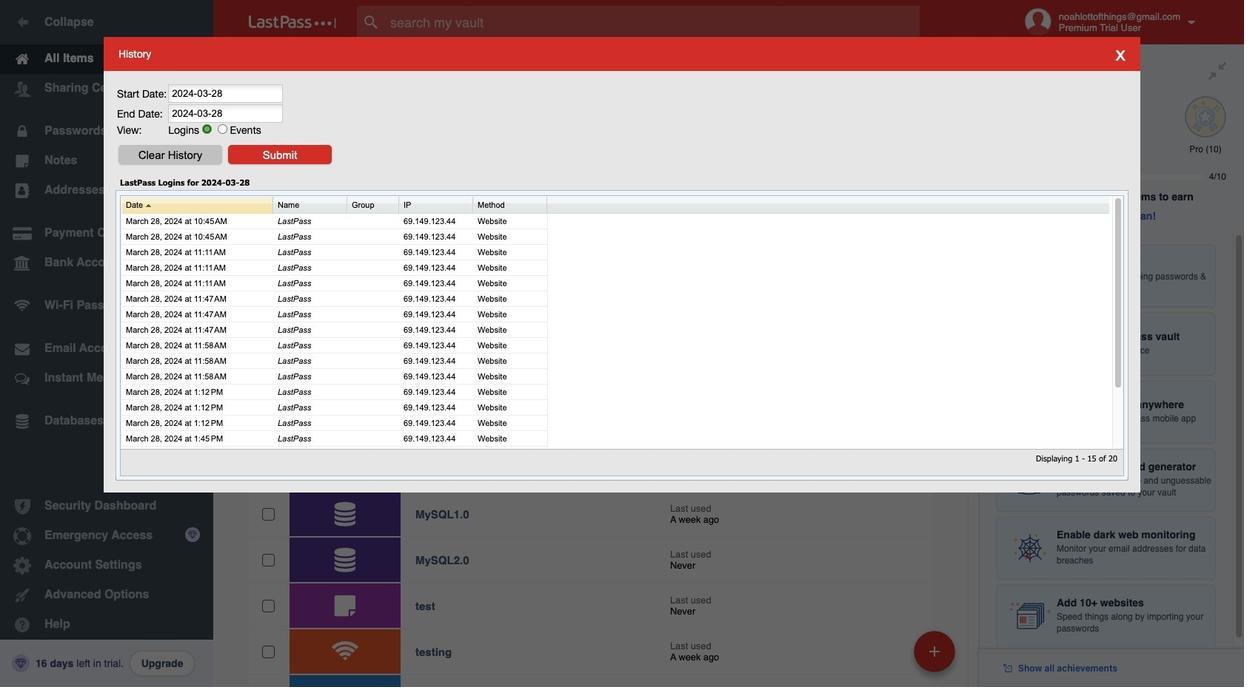 Task type: describe. For each thing, give the bounding box(es) containing it.
lastpass image
[[249, 16, 336, 29]]

search my vault text field
[[357, 6, 949, 39]]



Task type: locate. For each thing, give the bounding box(es) containing it.
new item image
[[929, 647, 940, 657]]

main navigation navigation
[[0, 0, 213, 688]]

vault options navigation
[[213, 44, 979, 89]]

Search search field
[[357, 6, 949, 39]]

new item navigation
[[909, 627, 964, 688]]



Task type: vqa. For each thing, say whether or not it's contained in the screenshot.
Vault Options navigation
yes



